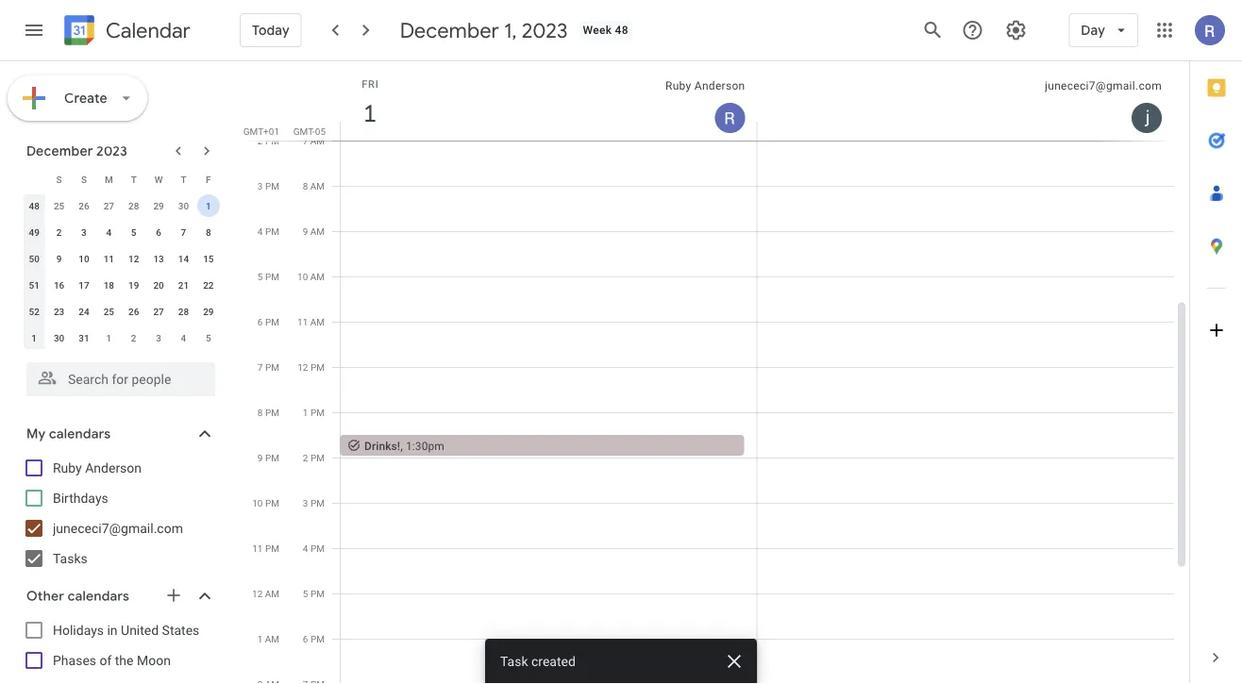 Task type: locate. For each thing, give the bounding box(es) containing it.
am for 11 am
[[310, 316, 325, 328]]

8 am
[[303, 180, 325, 192]]

0 horizontal spatial 4 pm
[[258, 226, 279, 237]]

0 horizontal spatial s
[[56, 174, 62, 185]]

0 vertical spatial 25
[[54, 200, 64, 211]]

25 right 24 element
[[103, 306, 114, 317]]

13
[[153, 253, 164, 264]]

8 for 8 pm
[[258, 407, 263, 418]]

am up "12 pm"
[[310, 316, 325, 328]]

m
[[105, 174, 113, 185]]

10 up 11 pm
[[252, 497, 263, 509]]

1 horizontal spatial 25
[[103, 306, 114, 317]]

ruby anderson
[[665, 79, 745, 93], [53, 460, 142, 476]]

5
[[131, 227, 136, 238], [258, 271, 263, 282], [206, 332, 211, 344], [303, 588, 308, 599]]

calendars for other calendars
[[68, 588, 129, 605]]

junececi7@gmail.com inside column header
[[1045, 79, 1162, 93]]

0 vertical spatial 6
[[156, 227, 161, 238]]

27 right 26 element
[[153, 306, 164, 317]]

0 horizontal spatial 5 pm
[[258, 271, 279, 282]]

1 pm
[[303, 407, 325, 418]]

phases of the moon
[[53, 653, 171, 668]]

51
[[29, 279, 40, 291]]

30 element
[[48, 327, 70, 349]]

january 3 element
[[147, 327, 170, 349]]

12 right 11 element in the left top of the page
[[128, 253, 139, 264]]

2 vertical spatial 7
[[258, 362, 263, 373]]

25 for 25 element
[[103, 306, 114, 317]]

26 for "november 26" element at the left top
[[79, 200, 89, 211]]

19
[[128, 279, 139, 291]]

0 vertical spatial 12
[[128, 253, 139, 264]]

7 up the 8 pm
[[258, 362, 263, 373]]

am up 8 am
[[310, 135, 325, 146]]

holidays in united states
[[53, 623, 199, 638]]

28 for november 28 element
[[128, 200, 139, 211]]

1 vertical spatial 48
[[29, 200, 40, 211]]

7 am
[[303, 135, 325, 146]]

30 for the 30 element
[[54, 332, 64, 344]]

1 horizontal spatial 10
[[252, 497, 263, 509]]

am down 9 am
[[310, 271, 325, 282]]

6 up 7 pm
[[258, 316, 263, 328]]

9 up 10 am
[[303, 226, 308, 237]]

0 vertical spatial 30
[[178, 200, 189, 211]]

pm down "12 pm"
[[311, 407, 325, 418]]

1
[[362, 98, 376, 129], [206, 200, 211, 211], [31, 332, 37, 344], [106, 332, 112, 344], [303, 407, 308, 418], [257, 633, 263, 645]]

6
[[156, 227, 161, 238], [258, 316, 263, 328], [303, 633, 308, 645]]

am down 12 am
[[265, 633, 279, 645]]

3 pm
[[258, 180, 279, 192], [303, 497, 325, 509]]

1 vertical spatial 5 pm
[[303, 588, 325, 599]]

12 down 11 pm
[[252, 588, 263, 599]]

row containing 52
[[22, 298, 221, 325]]

26 right 25 element
[[128, 306, 139, 317]]

november 30 element
[[172, 194, 195, 217]]

4 pm
[[258, 226, 279, 237], [303, 543, 325, 554]]

14 element
[[172, 247, 195, 270]]

6 right the 1 am
[[303, 633, 308, 645]]

ruby
[[665, 79, 691, 93], [53, 460, 82, 476]]

0 vertical spatial 10
[[79, 253, 89, 264]]

0 horizontal spatial 26
[[79, 200, 89, 211]]

0 vertical spatial calendars
[[49, 426, 111, 443]]

1 vertical spatial 4 pm
[[303, 543, 325, 554]]

9 up 10 pm
[[258, 452, 263, 463]]

1 vertical spatial 29
[[203, 306, 214, 317]]

7 row from the top
[[22, 325, 221, 351]]

1 horizontal spatial 3 pm
[[303, 497, 325, 509]]

23 element
[[48, 300, 70, 323]]

0 vertical spatial 7
[[303, 135, 308, 146]]

add other calendars image
[[164, 586, 183, 605]]

10 left 11 element in the left top of the page
[[79, 253, 89, 264]]

1 left the 30 element
[[31, 332, 37, 344]]

2 vertical spatial 9
[[258, 452, 263, 463]]

6 pm right the 1 am
[[303, 633, 325, 645]]

0 vertical spatial 2023
[[522, 17, 568, 43]]

1 right 31 element
[[106, 332, 112, 344]]

december up 'november 25' element at the left
[[26, 143, 93, 160]]

1 vertical spatial 9
[[56, 253, 62, 264]]

2 vertical spatial 8
[[258, 407, 263, 418]]

2 row from the top
[[22, 193, 221, 219]]

0 vertical spatial 6 pm
[[258, 316, 279, 328]]

3 right january 2 element
[[156, 332, 161, 344]]

9 for 9 pm
[[258, 452, 263, 463]]

4 left 9 am
[[258, 226, 263, 237]]

1 vertical spatial 11
[[297, 316, 308, 328]]

5 left 10 am
[[258, 271, 263, 282]]

december left 1,
[[400, 17, 499, 43]]

junececi7@gmail.com column header
[[757, 61, 1174, 141]]

30
[[178, 200, 189, 211], [54, 332, 64, 344]]

52
[[29, 306, 40, 317]]

my calendars button
[[4, 419, 234, 449]]

gmt+01
[[243, 126, 279, 137]]

2 horizontal spatial 11
[[297, 316, 308, 328]]

1 vertical spatial 26
[[128, 306, 139, 317]]

11 up 12 am
[[252, 543, 263, 554]]

1 vertical spatial ruby anderson
[[53, 460, 142, 476]]

15
[[203, 253, 214, 264]]

11 for 11 pm
[[252, 543, 263, 554]]

3 pm right 10 pm
[[303, 497, 325, 509]]

Search for people text field
[[38, 362, 204, 396]]

9
[[303, 226, 308, 237], [56, 253, 62, 264], [258, 452, 263, 463]]

november 26 element
[[73, 194, 95, 217]]

1 down fri
[[362, 98, 376, 129]]

s left the m
[[81, 174, 87, 185]]

30 right november 29 element
[[178, 200, 189, 211]]

1 vertical spatial 10
[[297, 271, 308, 282]]

1 horizontal spatial 26
[[128, 306, 139, 317]]

phases
[[53, 653, 96, 668]]

calendars up in
[[68, 588, 129, 605]]

calendars inside dropdown button
[[68, 588, 129, 605]]

5 pm right 12 am
[[303, 588, 325, 599]]

0 horizontal spatial 6 pm
[[258, 316, 279, 328]]

31 element
[[73, 327, 95, 349]]

0 horizontal spatial t
[[131, 174, 137, 185]]

5 pm left 10 am
[[258, 271, 279, 282]]

calendars inside 'dropdown button'
[[49, 426, 111, 443]]

28 inside the 28 element
[[178, 306, 189, 317]]

48 inside 'december 2023' grid
[[29, 200, 40, 211]]

states
[[162, 623, 199, 638]]

1 vertical spatial 2 pm
[[303, 452, 325, 463]]

0 vertical spatial junececi7@gmail.com
[[1045, 79, 1162, 93]]

16 element
[[48, 274, 70, 296]]

0 horizontal spatial 27
[[103, 200, 114, 211]]

26
[[79, 200, 89, 211], [128, 306, 139, 317]]

9 inside 'december 2023' grid
[[56, 253, 62, 264]]

21 element
[[172, 274, 195, 296]]

1 vertical spatial 25
[[103, 306, 114, 317]]

12 for 12
[[128, 253, 139, 264]]

0 horizontal spatial junececi7@gmail.com
[[53, 521, 183, 536]]

29
[[153, 200, 164, 211], [203, 306, 214, 317]]

25 left "november 26" element at the left top
[[54, 200, 64, 211]]

1 horizontal spatial ruby anderson
[[665, 79, 745, 93]]

28
[[128, 200, 139, 211], [178, 306, 189, 317]]

1 vertical spatial 27
[[153, 306, 164, 317]]

1 horizontal spatial 27
[[153, 306, 164, 317]]

6 row from the top
[[22, 298, 221, 325]]

1 s from the left
[[56, 174, 62, 185]]

3 right 10 pm
[[303, 497, 308, 509]]

1 horizontal spatial 48
[[615, 24, 628, 37]]

1 horizontal spatial 28
[[178, 306, 189, 317]]

0 horizontal spatial ruby anderson
[[53, 460, 142, 476]]

0 horizontal spatial 30
[[54, 332, 64, 344]]

calendar element
[[60, 11, 191, 53]]

48 right week
[[615, 24, 628, 37]]

4 row from the top
[[22, 245, 221, 272]]

1 vertical spatial 2023
[[96, 143, 128, 160]]

26 for 26 element
[[128, 306, 139, 317]]

0 horizontal spatial 10
[[79, 253, 89, 264]]

am down "7 am"
[[310, 180, 325, 192]]

2 pm left gmt-
[[258, 135, 279, 146]]

row
[[22, 166, 221, 193], [22, 193, 221, 219], [22, 219, 221, 245], [22, 245, 221, 272], [22, 272, 221, 298], [22, 298, 221, 325], [22, 325, 221, 351]]

0 horizontal spatial 25
[[54, 200, 64, 211]]

0 horizontal spatial ruby
[[53, 460, 82, 476]]

2 horizontal spatial 10
[[297, 271, 308, 282]]

0 vertical spatial ruby
[[665, 79, 691, 93]]

1 right november 30 element
[[206, 200, 211, 211]]

my
[[26, 426, 46, 443]]

pm up 1 pm
[[311, 362, 325, 373]]

tab list
[[1190, 61, 1242, 631]]

12 for 12 am
[[252, 588, 263, 599]]

0 horizontal spatial 8
[[206, 227, 211, 238]]

junececi7@gmail.com down birthdays
[[53, 521, 183, 536]]

create
[[64, 90, 107, 107]]

27 for 27 element
[[153, 306, 164, 317]]

pm left 10 am
[[265, 271, 279, 282]]

2 horizontal spatial 8
[[303, 180, 308, 192]]

1 vertical spatial calendars
[[68, 588, 129, 605]]

28 inside november 28 element
[[128, 200, 139, 211]]

30 left 31
[[54, 332, 64, 344]]

8 inside 'december 2023' grid
[[206, 227, 211, 238]]

pm left 11 am
[[265, 316, 279, 328]]

1 horizontal spatial 12
[[252, 588, 263, 599]]

1 row from the top
[[22, 166, 221, 193]]

6 inside row group
[[156, 227, 161, 238]]

1 inside the fri 1
[[362, 98, 376, 129]]

5 row from the top
[[22, 272, 221, 298]]

0 vertical spatial 3 pm
[[258, 180, 279, 192]]

10 inside 'element'
[[79, 253, 89, 264]]

0 horizontal spatial 3 pm
[[258, 180, 279, 192]]

2023 right 1,
[[522, 17, 568, 43]]

2 left gmt-
[[258, 135, 263, 146]]

of
[[100, 653, 112, 668]]

t right the m
[[131, 174, 137, 185]]

1 horizontal spatial 29
[[203, 306, 214, 317]]

12 right 7 pm
[[298, 362, 308, 373]]

12 inside row
[[128, 253, 139, 264]]

5 right january 4 element
[[206, 332, 211, 344]]

2 vertical spatial 10
[[252, 497, 263, 509]]

s
[[56, 174, 62, 185], [81, 174, 87, 185]]

27 right "november 26" element at the left top
[[103, 200, 114, 211]]

in
[[107, 623, 118, 638]]

november 29 element
[[147, 194, 170, 217]]

1 vertical spatial 7
[[181, 227, 186, 238]]

7 for 7 am
[[303, 135, 308, 146]]

1 horizontal spatial 7
[[258, 362, 263, 373]]

junececi7@gmail.com
[[1045, 79, 1162, 93], [53, 521, 183, 536]]

january 5 element
[[197, 327, 220, 349]]

30 inside november 30 element
[[178, 200, 189, 211]]

1 horizontal spatial 8
[[258, 407, 263, 418]]

0 horizontal spatial 6
[[156, 227, 161, 238]]

december 2023 grid
[[18, 166, 221, 351]]

30 for november 30 element
[[178, 200, 189, 211]]

1 horizontal spatial 11
[[252, 543, 263, 554]]

8 up 9 am
[[303, 180, 308, 192]]

0 horizontal spatial 28
[[128, 200, 139, 211]]

18 element
[[98, 274, 120, 296]]

1 horizontal spatial december
[[400, 17, 499, 43]]

december
[[400, 17, 499, 43], [26, 143, 93, 160]]

0 horizontal spatial 9
[[56, 253, 62, 264]]

january 4 element
[[172, 327, 195, 349]]

calendars right my
[[49, 426, 111, 443]]

pm left 1 pm
[[265, 407, 279, 418]]

1 horizontal spatial t
[[181, 174, 186, 185]]

2023 up the m
[[96, 143, 128, 160]]

48
[[615, 24, 628, 37], [29, 200, 40, 211]]

26 element
[[122, 300, 145, 323]]

1 horizontal spatial anderson
[[695, 79, 745, 93]]

calendar heading
[[102, 17, 191, 44]]

0 vertical spatial 27
[[103, 200, 114, 211]]

6 down november 29 element
[[156, 227, 161, 238]]

am for 9 am
[[310, 226, 325, 237]]

day
[[1081, 22, 1105, 39]]

1 horizontal spatial junececi7@gmail.com
[[1045, 79, 1162, 93]]

25 for 'november 25' element at the left
[[54, 200, 64, 211]]

am
[[310, 135, 325, 146], [310, 180, 325, 192], [310, 226, 325, 237], [310, 271, 325, 282], [310, 316, 325, 328], [265, 588, 279, 599], [265, 633, 279, 645]]

1 vertical spatial 8
[[206, 227, 211, 238]]

0 vertical spatial december
[[400, 17, 499, 43]]

1 vertical spatial 6 pm
[[303, 633, 325, 645]]

2 horizontal spatial 12
[[298, 362, 308, 373]]

0 horizontal spatial 12
[[128, 253, 139, 264]]

7
[[303, 135, 308, 146], [181, 227, 186, 238], [258, 362, 263, 373]]

0 horizontal spatial anderson
[[85, 460, 142, 476]]

10 am
[[297, 271, 325, 282]]

other calendars list
[[4, 615, 234, 676]]

2
[[258, 135, 263, 146], [56, 227, 62, 238], [131, 332, 136, 344], [303, 452, 308, 463]]

0 vertical spatial 8
[[303, 180, 308, 192]]

22 element
[[197, 274, 220, 296]]

7 down november 30 element
[[181, 227, 186, 238]]

27 element
[[147, 300, 170, 323]]

26 right 'november 25' element at the left
[[79, 200, 89, 211]]

row group containing 48
[[22, 193, 221, 351]]

s up 'november 25' element at the left
[[56, 174, 62, 185]]

6 pm
[[258, 316, 279, 328], [303, 633, 325, 645]]

11 right the 10 'element'
[[103, 253, 114, 264]]

am down 8 am
[[310, 226, 325, 237]]

None search field
[[0, 355, 234, 396]]

1,
[[504, 17, 517, 43]]

2 t from the left
[[181, 174, 186, 185]]

1 t from the left
[[131, 174, 137, 185]]

row group
[[22, 193, 221, 351]]

1 am
[[257, 633, 279, 645]]

birthdays
[[53, 490, 108, 506]]

row containing s
[[22, 166, 221, 193]]

2 vertical spatial 11
[[252, 543, 263, 554]]

december for december 1, 2023
[[400, 17, 499, 43]]

0 horizontal spatial 48
[[29, 200, 40, 211]]

28 right november 27 element
[[128, 200, 139, 211]]

11 inside 'december 2023' grid
[[103, 253, 114, 264]]

28 right 27 element
[[178, 306, 189, 317]]

0 horizontal spatial 11
[[103, 253, 114, 264]]

29 for november 29 element
[[153, 200, 164, 211]]

29 right the 28 element
[[203, 306, 214, 317]]

48 left 'november 25' element at the left
[[29, 200, 40, 211]]

8 pm
[[258, 407, 279, 418]]

6 pm left 11 am
[[258, 316, 279, 328]]

25 element
[[98, 300, 120, 323]]

29 right november 28 element
[[153, 200, 164, 211]]

1 horizontal spatial 2023
[[522, 17, 568, 43]]

junececi7@gmail.com down day popup button
[[1045, 79, 1162, 93]]

4 down november 27 element
[[106, 227, 112, 238]]

3 pm left 8 am
[[258, 180, 279, 192]]

3
[[258, 180, 263, 192], [81, 227, 87, 238], [156, 332, 161, 344], [303, 497, 308, 509]]

0 vertical spatial 11
[[103, 253, 114, 264]]

other calendars
[[26, 588, 129, 605]]

pm right 11 pm
[[311, 543, 325, 554]]

calendars
[[49, 426, 111, 443], [68, 588, 129, 605]]

10 for 10 pm
[[252, 497, 263, 509]]

other calendars button
[[4, 581, 234, 612]]

1 horizontal spatial 2 pm
[[303, 452, 325, 463]]

1 column header
[[340, 61, 758, 141]]

9 left the 10 'element'
[[56, 253, 62, 264]]

5 right 12 am
[[303, 588, 308, 599]]

10 up 11 am
[[297, 271, 308, 282]]

1 vertical spatial junececi7@gmail.com
[[53, 521, 183, 536]]

25
[[54, 200, 64, 211], [103, 306, 114, 317]]

2 pm down 1 pm
[[303, 452, 325, 463]]

12
[[128, 253, 139, 264], [298, 362, 308, 373], [252, 588, 263, 599]]

3 down "november 26" element at the left top
[[81, 227, 87, 238]]

5 pm
[[258, 271, 279, 282], [303, 588, 325, 599]]

10
[[79, 253, 89, 264], [297, 271, 308, 282], [252, 497, 263, 509]]

0 vertical spatial 29
[[153, 200, 164, 211]]

1 vertical spatial december
[[26, 143, 93, 160]]

11 am
[[297, 316, 325, 328]]

am up the 1 am
[[265, 588, 279, 599]]

1 vertical spatial anderson
[[85, 460, 142, 476]]

2023
[[522, 17, 568, 43], [96, 143, 128, 160]]

4 pm left 9 am
[[258, 226, 279, 237]]

task created
[[500, 654, 576, 669]]

1 vertical spatial 30
[[54, 332, 64, 344]]

0 vertical spatial 9
[[303, 226, 308, 237]]

11 down 10 am
[[297, 316, 308, 328]]

united
[[121, 623, 159, 638]]

7 left 05
[[303, 135, 308, 146]]

11
[[103, 253, 114, 264], [297, 316, 308, 328], [252, 543, 263, 554]]

3 row from the top
[[22, 219, 221, 245]]

t right w
[[181, 174, 186, 185]]

december 1, 2023
[[400, 17, 568, 43]]

0 vertical spatial 2 pm
[[258, 135, 279, 146]]

row containing 49
[[22, 219, 221, 245]]

1 vertical spatial 6
[[258, 316, 263, 328]]

05
[[315, 126, 326, 137]]

0 vertical spatial 5 pm
[[258, 271, 279, 282]]

7 inside 'december 2023' grid
[[181, 227, 186, 238]]

12 am
[[252, 588, 279, 599]]

gmt-05
[[293, 126, 326, 137]]

2 horizontal spatial 9
[[303, 226, 308, 237]]

anderson
[[695, 79, 745, 93], [85, 460, 142, 476]]

8 up 15 element
[[206, 227, 211, 238]]

4 pm right 11 pm
[[303, 543, 325, 554]]

0 horizontal spatial 29
[[153, 200, 164, 211]]



Task type: vqa. For each thing, say whether or not it's contained in the screenshot.
6 Element
no



Task type: describe. For each thing, give the bounding box(es) containing it.
12 pm
[[298, 362, 325, 373]]

20
[[153, 279, 164, 291]]

7 for 7
[[181, 227, 186, 238]]

ruby inside my calendars list
[[53, 460, 82, 476]]

anderson inside my calendars list
[[85, 460, 142, 476]]

2 s from the left
[[81, 174, 87, 185]]

8 for 8
[[206, 227, 211, 238]]

9 am
[[303, 226, 325, 237]]

11 for 11
[[103, 253, 114, 264]]

pm right 10 pm
[[311, 497, 325, 509]]

row containing 1
[[22, 325, 221, 351]]

pm left 9 am
[[265, 226, 279, 237]]

task
[[500, 654, 528, 669]]

9 for 9 am
[[303, 226, 308, 237]]

20 element
[[147, 274, 170, 296]]

november 28 element
[[122, 194, 145, 217]]

junececi7@gmail.com inside my calendars list
[[53, 521, 183, 536]]

5 up 12 element
[[131, 227, 136, 238]]

the
[[115, 653, 134, 668]]

5 inside the january 5 element
[[206, 332, 211, 344]]

calendars for my calendars
[[49, 426, 111, 443]]

created
[[531, 654, 576, 669]]

drinks!
[[364, 439, 400, 453]]

1 right the 8 pm
[[303, 407, 308, 418]]

12 element
[[122, 247, 145, 270]]

1 vertical spatial 3 pm
[[303, 497, 325, 509]]

28 for the 28 element
[[178, 306, 189, 317]]

ruby inside 1 column header
[[665, 79, 691, 93]]

today
[[252, 22, 290, 39]]

row containing 50
[[22, 245, 221, 272]]

pm left 8 am
[[265, 180, 279, 192]]

my calendars list
[[4, 453, 234, 574]]

pm down the 8 pm
[[265, 452, 279, 463]]

my calendars
[[26, 426, 111, 443]]

week
[[583, 24, 612, 37]]

pm down 9 pm
[[265, 497, 279, 509]]

f
[[206, 174, 211, 185]]

10 for 10
[[79, 253, 89, 264]]

15 element
[[197, 247, 220, 270]]

create button
[[8, 76, 147, 121]]

9 for 9
[[56, 253, 62, 264]]

january 2 element
[[122, 327, 145, 349]]

0 vertical spatial 4 pm
[[258, 226, 279, 237]]

ruby anderson inside 1 column header
[[665, 79, 745, 93]]

,
[[400, 439, 403, 453]]

settings menu image
[[1005, 19, 1027, 42]]

ruby anderson inside my calendars list
[[53, 460, 142, 476]]

11 pm
[[252, 543, 279, 554]]

50
[[29, 253, 40, 264]]

2 right 9 pm
[[303, 452, 308, 463]]

23
[[54, 306, 64, 317]]

pm down 10 pm
[[265, 543, 279, 554]]

11 element
[[98, 247, 120, 270]]

1 horizontal spatial 6
[[258, 316, 263, 328]]

w
[[154, 174, 163, 185]]

7 for 7 pm
[[258, 362, 263, 373]]

row containing 51
[[22, 272, 221, 298]]

today button
[[240, 8, 302, 53]]

7 pm
[[258, 362, 279, 373]]

28 element
[[172, 300, 195, 323]]

16
[[54, 279, 64, 291]]

17 element
[[73, 274, 95, 296]]

2 right january 1 element
[[131, 332, 136, 344]]

moon
[[137, 653, 171, 668]]

8 for 8 am
[[303, 180, 308, 192]]

am for 12 am
[[265, 588, 279, 599]]

december for december 2023
[[26, 143, 93, 160]]

gmt-
[[293, 126, 315, 137]]

29 element
[[197, 300, 220, 323]]

12 for 12 pm
[[298, 362, 308, 373]]

4 right 11 pm
[[303, 543, 308, 554]]

december 2023
[[26, 143, 128, 160]]

holidays
[[53, 623, 104, 638]]

19 element
[[122, 274, 145, 296]]

10 pm
[[252, 497, 279, 509]]

tasks
[[53, 551, 88, 566]]

drinks! , 1:30pm
[[364, 439, 445, 453]]

calendar
[[106, 17, 191, 44]]

14
[[178, 253, 189, 264]]

24
[[79, 306, 89, 317]]

1 horizontal spatial 5 pm
[[303, 588, 325, 599]]

49
[[29, 227, 40, 238]]

anderson inside 1 column header
[[695, 79, 745, 93]]

17
[[79, 279, 89, 291]]

2 right the 49
[[56, 227, 62, 238]]

2 horizontal spatial 6
[[303, 633, 308, 645]]

pm left gmt-
[[265, 135, 279, 146]]

1 horizontal spatial 4 pm
[[303, 543, 325, 554]]

fri 1
[[362, 78, 379, 129]]

week 48
[[583, 24, 628, 37]]

10 for 10 am
[[297, 271, 308, 282]]

fri
[[362, 78, 379, 90]]

10 element
[[73, 247, 95, 270]]

0 vertical spatial 48
[[615, 24, 628, 37]]

pm right the 1 am
[[311, 633, 325, 645]]

1:30pm
[[406, 439, 445, 453]]

1 cell
[[196, 193, 221, 219]]

1 grid
[[242, 61, 1189, 684]]

31
[[79, 332, 89, 344]]

18
[[103, 279, 114, 291]]

13 element
[[147, 247, 170, 270]]

row containing 48
[[22, 193, 221, 219]]

27 for november 27 element
[[103, 200, 114, 211]]

24 element
[[73, 300, 95, 323]]

pm right 12 am
[[311, 588, 325, 599]]

pm left "12 pm"
[[265, 362, 279, 373]]

11 for 11 am
[[297, 316, 308, 328]]

3 right 'f'
[[258, 180, 263, 192]]

am for 8 am
[[310, 180, 325, 192]]

pm down 1 pm
[[311, 452, 325, 463]]

am for 1 am
[[265, 633, 279, 645]]

1 down 12 am
[[257, 633, 263, 645]]

29 for 29 element
[[203, 306, 214, 317]]

other
[[26, 588, 64, 605]]

row group inside 'december 2023' grid
[[22, 193, 221, 351]]

friday, december 1 element
[[348, 92, 392, 135]]

22
[[203, 279, 214, 291]]

4 left the january 5 element
[[181, 332, 186, 344]]

november 27 element
[[98, 194, 120, 217]]

day button
[[1069, 8, 1138, 53]]

january 1 element
[[98, 327, 120, 349]]

november 25 element
[[48, 194, 70, 217]]

9 pm
[[258, 452, 279, 463]]

am for 7 am
[[310, 135, 325, 146]]

main drawer image
[[23, 19, 45, 42]]

am for 10 am
[[310, 271, 325, 282]]

0 horizontal spatial 2023
[[96, 143, 128, 160]]

0 horizontal spatial 2 pm
[[258, 135, 279, 146]]

1 inside cell
[[206, 200, 211, 211]]

21
[[178, 279, 189, 291]]



